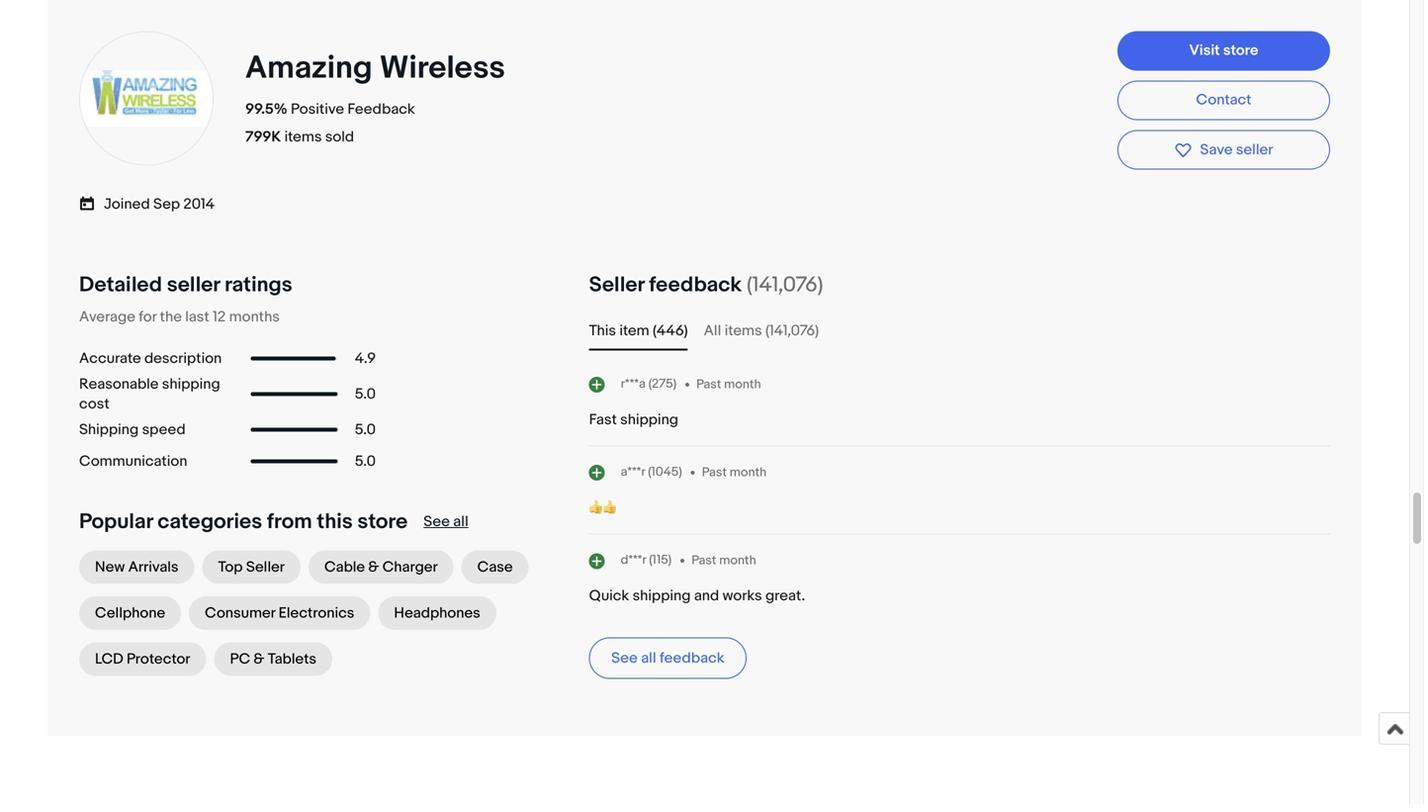 Task type: vqa. For each thing, say whether or not it's contained in the screenshot.


Task type: locate. For each thing, give the bounding box(es) containing it.
past month down all
[[696, 377, 761, 392]]

&
[[368, 558, 379, 576], [254, 650, 264, 668]]

shipping inside reasonable shipping cost
[[162, 375, 220, 393]]

past month
[[696, 377, 761, 392], [702, 465, 767, 480], [691, 553, 756, 568]]

d***r
[[621, 552, 646, 568]]

past month for 👍👍
[[702, 465, 767, 480]]

this
[[589, 322, 616, 340]]

see all feedback
[[611, 649, 724, 667]]

1 horizontal spatial store
[[1223, 41, 1258, 59]]

(446)
[[653, 322, 688, 340]]

visit store link
[[1118, 31, 1330, 71]]

visit
[[1189, 41, 1220, 59]]

month down all items (141,076)
[[724, 377, 761, 392]]

1 horizontal spatial seller
[[589, 272, 644, 298]]

1 vertical spatial seller
[[167, 272, 220, 298]]

0 vertical spatial month
[[724, 377, 761, 392]]

0 horizontal spatial seller
[[246, 558, 285, 576]]

tab list containing this item (446)
[[589, 319, 1330, 343]]

average
[[79, 308, 135, 326]]

shipping
[[162, 375, 220, 393], [620, 411, 678, 429], [633, 587, 691, 605]]

0 horizontal spatial seller
[[167, 272, 220, 298]]

items right all
[[725, 322, 762, 340]]

5.0 for shipping
[[355, 385, 376, 403]]

store right visit
[[1223, 41, 1258, 59]]

seller inside top seller link
[[246, 558, 285, 576]]

all down quick shipping and works great.
[[641, 649, 656, 667]]

1 vertical spatial &
[[254, 650, 264, 668]]

month right (1045)
[[730, 465, 767, 480]]

99.5% positive feedback
[[245, 100, 415, 118]]

99.5%
[[245, 100, 287, 118]]

feedback
[[347, 100, 415, 118]]

a***r
[[621, 464, 645, 480]]

& inside cable & charger link
[[368, 558, 379, 576]]

protector
[[127, 650, 190, 668]]

seller right "save"
[[1236, 141, 1273, 159]]

1 vertical spatial past
[[702, 465, 727, 480]]

works
[[722, 587, 762, 605]]

item
[[619, 322, 649, 340]]

electronics
[[278, 604, 354, 622]]

cost
[[79, 395, 109, 413]]

contact
[[1196, 91, 1251, 109]]

& right pc
[[254, 650, 264, 668]]

2 vertical spatial shipping
[[633, 587, 691, 605]]

shipping down (115)
[[633, 587, 691, 605]]

arrivals
[[128, 558, 179, 576]]

0 vertical spatial (141,076)
[[747, 272, 823, 298]]

seller for save
[[1236, 141, 1273, 159]]

for
[[139, 308, 157, 326]]

lcd protector link
[[79, 642, 206, 676]]

from
[[267, 509, 312, 535]]

see for see all feedback
[[611, 649, 638, 667]]

sep
[[153, 195, 180, 213]]

799k items sold
[[245, 128, 354, 146]]

consumer electronics link
[[189, 596, 370, 630]]

save seller button
[[1118, 130, 1330, 170]]

month
[[724, 377, 761, 392], [730, 465, 767, 480], [719, 553, 756, 568]]

& right the cable
[[368, 558, 379, 576]]

shipping down description
[[162, 375, 220, 393]]

the
[[160, 308, 182, 326]]

2 vertical spatial month
[[719, 553, 756, 568]]

see up charger
[[423, 513, 450, 531]]

seller right top
[[246, 558, 285, 576]]

0 horizontal spatial all
[[453, 513, 469, 531]]

1 vertical spatial shipping
[[620, 411, 678, 429]]

0 vertical spatial all
[[453, 513, 469, 531]]

seller inside button
[[1236, 141, 1273, 159]]

1 horizontal spatial see
[[611, 649, 638, 667]]

past up and
[[691, 553, 716, 568]]

shipping speed
[[79, 421, 186, 439]]

1 horizontal spatial all
[[641, 649, 656, 667]]

seller
[[589, 272, 644, 298], [246, 558, 285, 576]]

feedback up all
[[649, 272, 742, 298]]

all
[[453, 513, 469, 531], [641, 649, 656, 667]]

cellphone
[[95, 604, 165, 622]]

tab list
[[589, 319, 1330, 343]]

feedback down quick shipping and works great.
[[660, 649, 724, 667]]

1 vertical spatial see
[[611, 649, 638, 667]]

(275)
[[648, 376, 677, 392]]

top
[[218, 558, 243, 576]]

0 horizontal spatial store
[[357, 509, 408, 535]]

fast
[[589, 411, 617, 429]]

(141,076) right all
[[765, 322, 819, 340]]

& inside "pc & tablets" link
[[254, 650, 264, 668]]

1 vertical spatial (141,076)
[[765, 322, 819, 340]]

1 vertical spatial seller
[[246, 558, 285, 576]]

joined
[[104, 195, 150, 213]]

consumer electronics
[[205, 604, 354, 622]]

2 5.0 from the top
[[355, 421, 376, 439]]

0 vertical spatial seller
[[1236, 141, 1273, 159]]

last
[[185, 308, 209, 326]]

1 vertical spatial all
[[641, 649, 656, 667]]

0 vertical spatial store
[[1223, 41, 1258, 59]]

feedback
[[649, 272, 742, 298], [660, 649, 724, 667]]

seller for detailed
[[167, 272, 220, 298]]

past month right (1045)
[[702, 465, 767, 480]]

2 vertical spatial past month
[[691, 553, 756, 568]]

lcd protector
[[95, 650, 190, 668]]

1 vertical spatial 5.0
[[355, 421, 376, 439]]

0 vertical spatial 5.0
[[355, 385, 376, 403]]

1 vertical spatial past month
[[702, 465, 767, 480]]

1 vertical spatial items
[[725, 322, 762, 340]]

4.9
[[355, 350, 376, 367]]

joined sep 2014
[[104, 195, 215, 213]]

0 vertical spatial past month
[[696, 377, 761, 392]]

1 horizontal spatial &
[[368, 558, 379, 576]]

speed
[[142, 421, 186, 439]]

2 vertical spatial past
[[691, 553, 716, 568]]

shipping down r***a (275)
[[620, 411, 678, 429]]

(141,076) up all items (141,076)
[[747, 272, 823, 298]]

1 horizontal spatial items
[[725, 322, 762, 340]]

month for fast shipping
[[724, 377, 761, 392]]

0 vertical spatial past
[[696, 377, 721, 392]]

0 vertical spatial shipping
[[162, 375, 220, 393]]

description
[[144, 350, 222, 367]]

see all feedback link
[[589, 637, 747, 679]]

0 horizontal spatial &
[[254, 650, 264, 668]]

past
[[696, 377, 721, 392], [702, 465, 727, 480], [691, 553, 716, 568]]

1 vertical spatial store
[[357, 509, 408, 535]]

see down "quick"
[[611, 649, 638, 667]]

save seller
[[1200, 141, 1273, 159]]

items down positive
[[284, 128, 322, 146]]

top seller
[[218, 558, 285, 576]]

past right (275)
[[696, 377, 721, 392]]

r***a (275)
[[621, 376, 677, 392]]

0 horizontal spatial see
[[423, 513, 450, 531]]

0 horizontal spatial items
[[284, 128, 322, 146]]

2 vertical spatial 5.0
[[355, 452, 376, 470]]

(141,076)
[[747, 272, 823, 298], [765, 322, 819, 340]]

0 vertical spatial see
[[423, 513, 450, 531]]

visit store
[[1189, 41, 1258, 59]]

1 5.0 from the top
[[355, 385, 376, 403]]

past month for quick shipping and works great.
[[691, 553, 756, 568]]

new arrivals
[[95, 558, 179, 576]]

store up cable & charger link
[[357, 509, 408, 535]]

seller up 'this'
[[589, 272, 644, 298]]

1 vertical spatial feedback
[[660, 649, 724, 667]]

0 vertical spatial items
[[284, 128, 322, 146]]

1 horizontal spatial seller
[[1236, 141, 1273, 159]]

headphones
[[394, 604, 480, 622]]

0 vertical spatial &
[[368, 558, 379, 576]]

5.0
[[355, 385, 376, 403], [355, 421, 376, 439], [355, 452, 376, 470]]

all up case link
[[453, 513, 469, 531]]

amazing wireless image
[[77, 70, 216, 126]]

store
[[1223, 41, 1258, 59], [357, 509, 408, 535]]

quick shipping and works great.
[[589, 587, 805, 605]]

sold
[[325, 128, 354, 146]]

seller
[[1236, 141, 1273, 159], [167, 272, 220, 298]]

pc & tablets link
[[214, 642, 332, 676]]

past month up and
[[691, 553, 756, 568]]

past right (1045)
[[702, 465, 727, 480]]

items for 799k
[[284, 128, 322, 146]]

seller up last
[[167, 272, 220, 298]]

detailed
[[79, 272, 162, 298]]

month up works
[[719, 553, 756, 568]]

1 vertical spatial month
[[730, 465, 767, 480]]

past month for fast shipping
[[696, 377, 761, 392]]



Task type: describe. For each thing, give the bounding box(es) containing it.
this
[[317, 509, 353, 535]]

month for quick shipping and works great.
[[719, 553, 756, 568]]

text__icon wrapper image
[[79, 193, 104, 212]]

see for see all
[[423, 513, 450, 531]]

all items (141,076)
[[704, 322, 819, 340]]

items for all
[[725, 322, 762, 340]]

new
[[95, 558, 125, 576]]

& for tablets
[[254, 650, 264, 668]]

r***a
[[621, 376, 646, 392]]

categories
[[158, 509, 262, 535]]

cable & charger
[[324, 558, 438, 576]]

ratings
[[225, 272, 292, 298]]

all for see all feedback
[[641, 649, 656, 667]]

👍👍
[[589, 499, 617, 517]]

new arrivals link
[[79, 550, 194, 584]]

months
[[229, 308, 280, 326]]

detailed seller ratings
[[79, 272, 292, 298]]

save
[[1200, 141, 1233, 159]]

and
[[694, 587, 719, 605]]

amazing wireless link
[[245, 49, 512, 87]]

& for charger
[[368, 558, 379, 576]]

popular categories from this store
[[79, 509, 408, 535]]

reasonable shipping cost
[[79, 375, 220, 413]]

2014
[[183, 195, 215, 213]]

pc
[[230, 650, 250, 668]]

(141,076) for all items (141,076)
[[765, 322, 819, 340]]

case link
[[462, 550, 529, 584]]

headphones link
[[378, 596, 496, 630]]

12
[[213, 308, 226, 326]]

seller feedback (141,076)
[[589, 272, 823, 298]]

accurate
[[79, 350, 141, 367]]

0 vertical spatial feedback
[[649, 272, 742, 298]]

top seller link
[[202, 550, 301, 584]]

case
[[477, 558, 513, 576]]

past for fast shipping
[[696, 377, 721, 392]]

accurate description
[[79, 350, 222, 367]]

cable & charger link
[[309, 550, 454, 584]]

past for quick shipping and works great.
[[691, 553, 716, 568]]

799k
[[245, 128, 281, 146]]

popular
[[79, 509, 153, 535]]

amazing wireless
[[245, 49, 505, 87]]

charger
[[382, 558, 438, 576]]

fast shipping
[[589, 411, 678, 429]]

past for 👍👍
[[702, 465, 727, 480]]

see all
[[423, 513, 469, 531]]

(141,076) for seller feedback (141,076)
[[747, 272, 823, 298]]

3 5.0 from the top
[[355, 452, 376, 470]]

positive
[[291, 100, 344, 118]]

a***r (1045)
[[621, 464, 682, 480]]

0 vertical spatial seller
[[589, 272, 644, 298]]

(115)
[[649, 552, 672, 568]]

average for the last 12 months
[[79, 308, 280, 326]]

communication
[[79, 452, 187, 470]]

shipping for reasonable
[[162, 375, 220, 393]]

pc & tablets
[[230, 650, 316, 668]]

reasonable
[[79, 375, 159, 393]]

shipping
[[79, 421, 139, 439]]

all for see all
[[453, 513, 469, 531]]

month for 👍👍
[[730, 465, 767, 480]]

all
[[704, 322, 721, 340]]

tablets
[[268, 650, 316, 668]]

amazing
[[245, 49, 372, 87]]

consumer
[[205, 604, 275, 622]]

shipping for quick
[[633, 587, 691, 605]]

(1045)
[[648, 464, 682, 480]]

5.0 for speed
[[355, 421, 376, 439]]

great.
[[765, 587, 805, 605]]

see all link
[[423, 513, 469, 531]]

wireless
[[380, 49, 505, 87]]

cellphone link
[[79, 596, 181, 630]]

cable
[[324, 558, 365, 576]]

this item (446)
[[589, 322, 688, 340]]

d***r (115)
[[621, 552, 672, 568]]

shipping for fast
[[620, 411, 678, 429]]

contact link
[[1118, 80, 1330, 120]]

quick
[[589, 587, 629, 605]]



